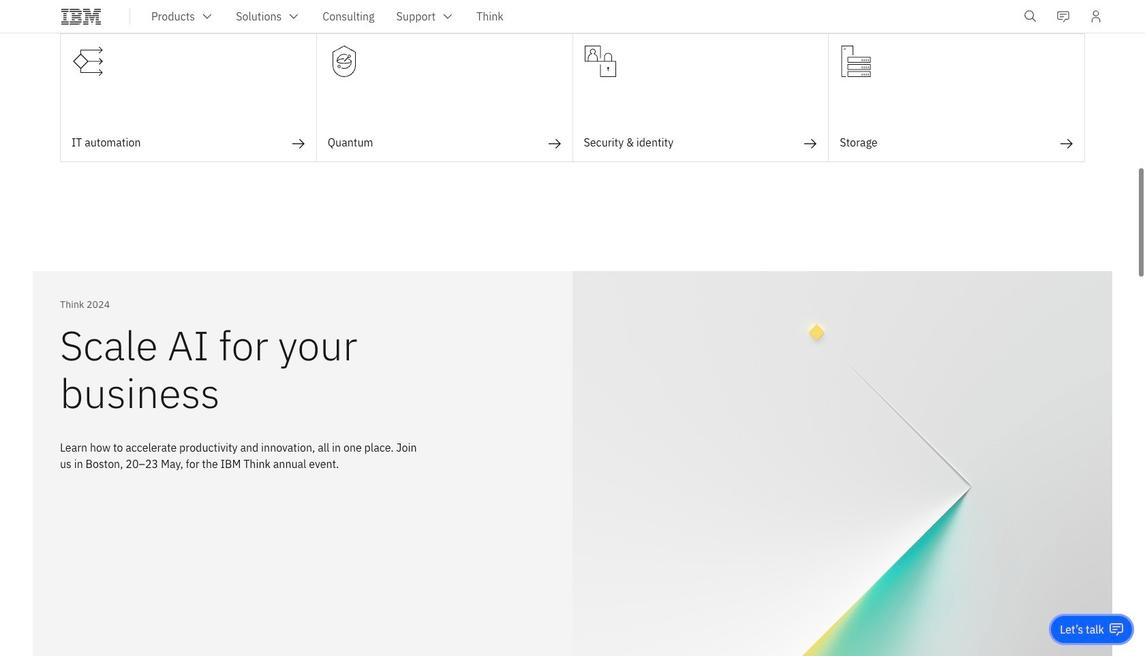 Task type: describe. For each thing, give the bounding box(es) containing it.
let's talk element
[[1060, 622, 1104, 637]]



Task type: vqa. For each thing, say whether or not it's contained in the screenshot.
THE "ENTER KEYWORD(S)" text box
no



